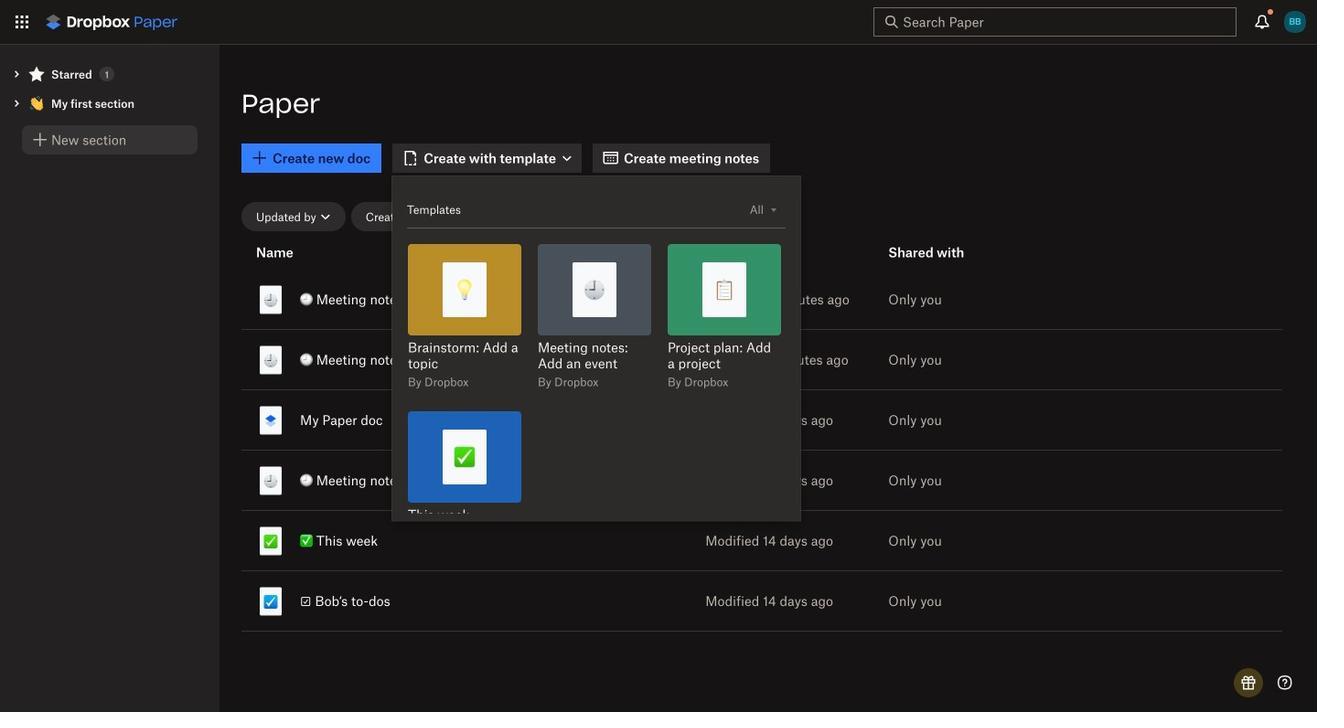 Task type: locate. For each thing, give the bounding box(es) containing it.
row group
[[241, 235, 1264, 270], [241, 266, 1282, 635]]

row
[[241, 266, 1282, 333], [241, 327, 1282, 393], [241, 387, 1282, 454], [241, 447, 1282, 514], [241, 508, 1282, 574], [241, 568, 1282, 635]]

1 horizontal spatial nine o'clock image
[[584, 279, 606, 301]]

1 row group from the top
[[241, 235, 1264, 270]]

0 horizontal spatial nine o'clock image
[[263, 293, 278, 308]]

waving hand image
[[29, 96, 44, 111]]

table
[[241, 235, 1295, 691]]

6 row from the top
[[241, 568, 1282, 635]]

5 row from the top
[[241, 508, 1282, 574]]

cell
[[241, 270, 599, 329], [241, 330, 599, 390], [1057, 330, 1264, 390], [241, 391, 599, 450], [1057, 391, 1264, 450], [241, 451, 599, 510], [1057, 451, 1264, 510], [241, 511, 599, 571], [241, 572, 599, 631], [1057, 572, 1264, 631]]

4 row from the top
[[241, 447, 1282, 514]]

menu
[[392, 177, 815, 578]]

nine o'clock image
[[263, 354, 278, 368], [263, 474, 278, 489]]

1 nine o'clock image from the top
[[263, 354, 278, 368]]

1 row from the top
[[241, 266, 1282, 333]]

nine o'clock image
[[584, 279, 606, 301], [263, 293, 278, 308]]

2 nine o'clock image from the top
[[263, 474, 278, 489]]

1 vertical spatial nine o'clock image
[[263, 474, 278, 489]]

check mark button image
[[263, 535, 278, 549]]

nine o'clock image inside row
[[263, 293, 278, 308]]

check mark button image
[[454, 446, 476, 468]]

0 vertical spatial nine o'clock image
[[263, 354, 278, 368]]



Task type: vqa. For each thing, say whether or not it's contained in the screenshot.
Shared
no



Task type: describe. For each thing, give the bounding box(es) containing it.
nine o'clock image for third row from the bottom of the page
[[263, 474, 278, 489]]

New section text field
[[51, 130, 187, 150]]

overlay image
[[771, 208, 777, 212]]

nine o'clock image for second row
[[263, 354, 278, 368]]

clipboard image
[[713, 279, 735, 301]]

3 row from the top
[[241, 387, 1282, 454]]

2 row from the top
[[241, 327, 1282, 393]]

check box with check image
[[263, 595, 278, 610]]

light bulb image
[[454, 279, 476, 301]]

2 row group from the top
[[241, 266, 1282, 635]]



